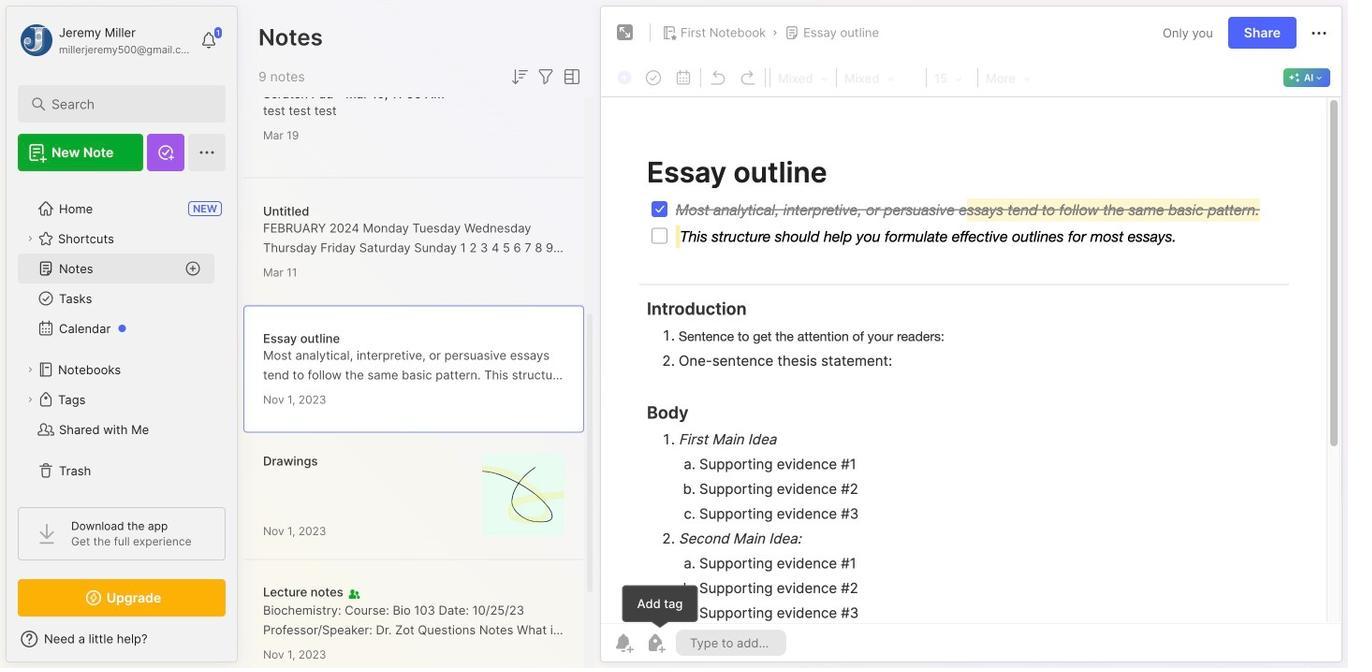 Task type: describe. For each thing, give the bounding box(es) containing it.
WHAT'S NEW field
[[7, 625, 237, 655]]

expand tags image
[[24, 394, 36, 406]]

insert image
[[613, 66, 639, 90]]

font size image
[[929, 66, 976, 90]]

Heading level field
[[773, 66, 835, 90]]

main element
[[0, 0, 244, 669]]

Note Editor text field
[[601, 96, 1342, 624]]

More field
[[981, 66, 1037, 90]]

Search text field
[[52, 96, 201, 113]]

View options field
[[557, 66, 584, 88]]

Insert field
[[613, 66, 639, 90]]

Font size field
[[929, 66, 976, 90]]

expand notebooks image
[[24, 364, 36, 376]]

Sort options field
[[509, 66, 531, 88]]



Task type: vqa. For each thing, say whether or not it's contained in the screenshot.
left in
no



Task type: locate. For each thing, give the bounding box(es) containing it.
Account field
[[18, 22, 191, 59]]

Add tag field
[[688, 635, 775, 652]]

tree
[[7, 183, 237, 497]]

More actions field
[[1308, 21, 1331, 45]]

click to collapse image
[[236, 634, 251, 657]]

heading level image
[[773, 66, 835, 90]]

note window element
[[600, 6, 1343, 668]]

expand note image
[[614, 22, 637, 44]]

Add filters field
[[535, 66, 557, 88]]

add a reminder image
[[613, 632, 635, 655]]

add filters image
[[535, 66, 557, 88]]

more image
[[981, 66, 1037, 90]]

font family image
[[839, 66, 924, 90]]

thumbnail image
[[482, 454, 565, 537]]

more actions image
[[1308, 22, 1331, 45]]

tooltip
[[622, 586, 698, 629]]

Font family field
[[839, 66, 924, 90]]

none search field inside main element
[[52, 93, 201, 115]]

add tag image
[[644, 632, 667, 655]]

None search field
[[52, 93, 201, 115]]

tree inside main element
[[7, 183, 237, 497]]



